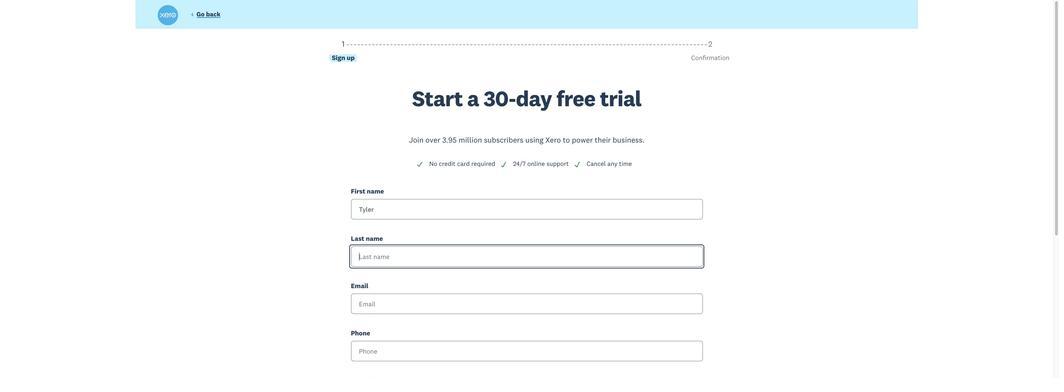 Task type: vqa. For each thing, say whether or not it's contained in the screenshot.
Last name
yes



Task type: locate. For each thing, give the bounding box(es) containing it.
included image left no
[[417, 161, 423, 168]]

3 included image from the left
[[574, 161, 581, 168]]

trial
[[600, 85, 642, 112]]

xero
[[546, 135, 561, 145]]

credit
[[439, 160, 456, 168]]

day
[[516, 85, 552, 112]]

up
[[347, 54, 355, 62]]

start
[[412, 85, 463, 112]]

start a 30-day free trial region
[[160, 39, 894, 378]]

required
[[471, 160, 495, 168]]

included image
[[417, 161, 423, 168], [500, 161, 507, 168], [574, 161, 581, 168]]

confirmation
[[691, 54, 730, 62]]

email
[[351, 282, 368, 290]]

0 horizontal spatial included image
[[417, 161, 423, 168]]

2 included image from the left
[[500, 161, 507, 168]]

phone
[[351, 329, 370, 338]]

First name text field
[[351, 199, 703, 220]]

power
[[572, 135, 593, 145]]

0 vertical spatial name
[[367, 187, 384, 196]]

name
[[367, 187, 384, 196], [366, 235, 383, 243]]

start a 30-day free trial
[[412, 85, 642, 112]]

included image left 24/7
[[500, 161, 507, 168]]

2 horizontal spatial included image
[[574, 161, 581, 168]]

1 included image from the left
[[417, 161, 423, 168]]

go back button
[[191, 10, 220, 20]]

1 vertical spatial name
[[366, 235, 383, 243]]

card
[[457, 160, 470, 168]]

name right first
[[367, 187, 384, 196]]

Last name text field
[[351, 247, 703, 267]]

24/7
[[513, 160, 526, 168]]

1 horizontal spatial included image
[[500, 161, 507, 168]]

over
[[426, 135, 440, 145]]

last name
[[351, 235, 383, 243]]

name for last name
[[366, 235, 383, 243]]

1
[[342, 39, 345, 49]]

a
[[467, 85, 479, 112]]

included image left cancel
[[574, 161, 581, 168]]

join
[[409, 135, 424, 145]]

name right last
[[366, 235, 383, 243]]



Task type: describe. For each thing, give the bounding box(es) containing it.
steps group
[[160, 39, 894, 88]]

3.95
[[442, 135, 457, 145]]

no
[[429, 160, 437, 168]]

business.
[[613, 135, 645, 145]]

xero homepage image
[[158, 5, 178, 25]]

cancel any time
[[587, 160, 632, 168]]

time
[[619, 160, 632, 168]]

million
[[459, 135, 482, 145]]

last
[[351, 235, 364, 243]]

sign up
[[332, 54, 355, 62]]

their
[[595, 135, 611, 145]]

cancel
[[587, 160, 606, 168]]

back
[[206, 10, 220, 18]]

Phone text field
[[351, 341, 703, 362]]

sign
[[332, 54, 345, 62]]

first name
[[351, 187, 384, 196]]

to
[[563, 135, 570, 145]]

go
[[197, 10, 205, 18]]

Email email field
[[351, 294, 703, 314]]

name for first name
[[367, 187, 384, 196]]

any
[[608, 160, 618, 168]]

no credit card required
[[429, 160, 495, 168]]

support
[[547, 160, 569, 168]]

go back
[[197, 10, 220, 18]]

included image for cancel any time
[[574, 161, 581, 168]]

join over 3.95 million subscribers using xero to power their business.
[[409, 135, 645, 145]]

online
[[527, 160, 545, 168]]

30-
[[484, 85, 516, 112]]

24/7 online support
[[513, 160, 569, 168]]

subscribers
[[484, 135, 524, 145]]

included image for 24/7 online support
[[500, 161, 507, 168]]

using
[[525, 135, 544, 145]]

free
[[557, 85, 596, 112]]

included image for no credit card required
[[417, 161, 423, 168]]

2
[[709, 39, 712, 49]]

first
[[351, 187, 365, 196]]



